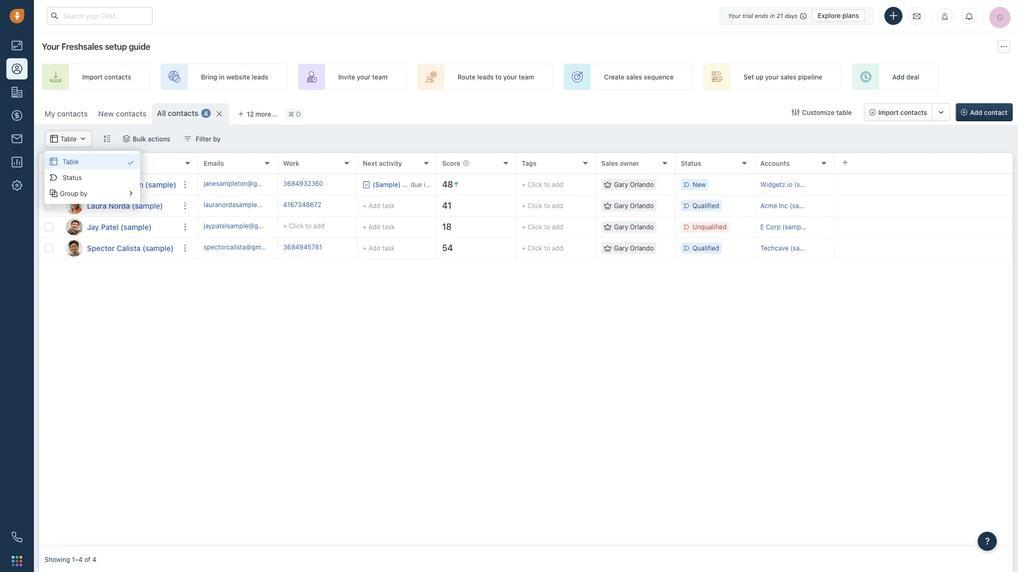 Task type: describe. For each thing, give the bounding box(es) containing it.
group by
[[60, 190, 87, 197]]

explore plans
[[818, 12, 859, 19]]

shade muted image
[[798, 11, 807, 20]]

container_wx8msf4aqz5i3rn1 image inside the group by menu item
[[127, 190, 135, 197]]

group by menu item
[[45, 186, 140, 202]]

email image
[[913, 12, 921, 20]]

menu containing table
[[45, 151, 140, 204]]

freshworks switcher image
[[12, 556, 22, 567]]



Task type: vqa. For each thing, say whether or not it's contained in the screenshot.
THE GROUP
yes



Task type: locate. For each thing, give the bounding box(es) containing it.
group
[[60, 190, 78, 197]]

Search your CRM... text field
[[47, 7, 153, 25]]

plans
[[843, 12, 859, 19]]

container_wx8msf4aqz5i3rn1 image right 'by'
[[127, 190, 135, 197]]

container_wx8msf4aqz5i3rn1 image
[[50, 158, 57, 165], [127, 159, 135, 167], [50, 174, 57, 181], [127, 190, 135, 197]]

phone image
[[6, 527, 28, 548]]

by
[[80, 190, 87, 197]]

container_wx8msf4aqz5i3rn1 image up the group by menu item
[[127, 159, 135, 167]]

container_wx8msf4aqz5i3rn1 image left table
[[50, 158, 57, 165]]

explore plans link
[[812, 9, 865, 22]]

table
[[63, 158, 79, 165]]

container_wx8msf4aqz5i3rn1 image
[[50, 190, 57, 197]]

container_wx8msf4aqz5i3rn1 image up container_wx8msf4aqz5i3rn1 image
[[50, 174, 57, 181]]

explore
[[818, 12, 841, 19]]

status
[[63, 174, 82, 181]]

menu
[[45, 151, 140, 204]]



